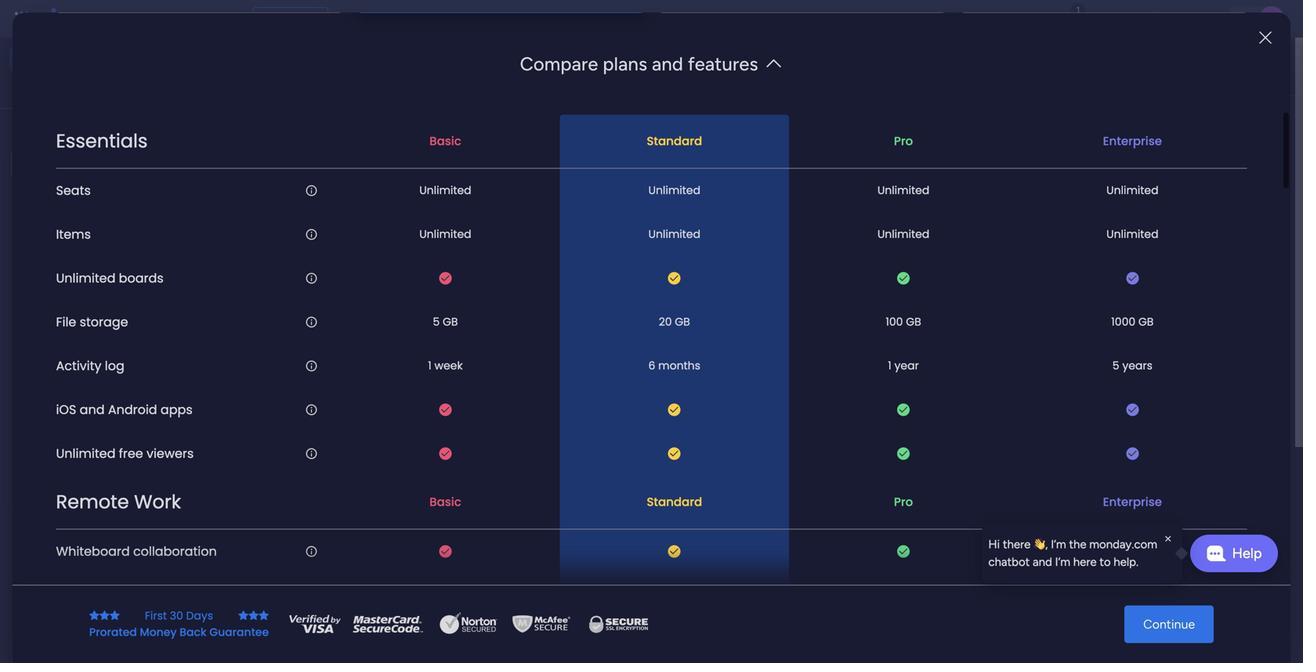 Task type: locate. For each thing, give the bounding box(es) containing it.
profile
[[1167, 120, 1208, 137], [1139, 226, 1173, 240]]

see plans
[[274, 12, 321, 25]]

1 horizontal spatial here
[[1074, 556, 1097, 570]]

standard for essentials
[[647, 133, 702, 150]]

100 gb
[[886, 315, 922, 330]]

0 vertical spatial templates
[[1125, 477, 1182, 492]]

1 gb from the left
[[443, 315, 458, 330]]

enterprise up explore
[[1103, 494, 1163, 511]]

5
[[433, 315, 440, 330], [1113, 359, 1120, 374]]

0 horizontal spatial workspace
[[67, 123, 129, 138]]

activity log
[[56, 357, 124, 375]]

0 vertical spatial complete
[[1068, 120, 1131, 137]]

star image up prorated
[[110, 611, 120, 622]]

1 1 from the left
[[428, 359, 432, 374]]

and down 👋,
[[1033, 556, 1053, 570]]

here inside the hi there 👋,  i'm the monday.com chatbot and i'm here to help.
[[1074, 556, 1097, 570]]

1 horizontal spatial 1
[[888, 359, 892, 374]]

1 horizontal spatial learn
[[1107, 625, 1134, 638]]

explore templates button
[[1054, 503, 1271, 534]]

getting started element
[[1045, 591, 1280, 654]]

management
[[158, 10, 244, 27], [308, 606, 373, 620]]

0 vertical spatial management
[[75, 193, 140, 206]]

i'm right 👋,
[[1051, 538, 1067, 552]]

star image
[[110, 611, 120, 622], [238, 611, 249, 622], [249, 611, 259, 622], [259, 611, 269, 622]]

get
[[1090, 562, 1110, 577]]

2 pro from the top
[[894, 494, 913, 511]]

setup account link
[[1084, 144, 1280, 162]]

work right "component" image
[[281, 606, 305, 620]]

templates up chat bot icon
[[1157, 511, 1213, 526]]

public board image
[[262, 580, 279, 597]]

management
[[75, 193, 140, 206], [330, 581, 405, 596]]

0 horizontal spatial 5
[[433, 315, 440, 330]]

20 gb
[[659, 315, 690, 330]]

1 horizontal spatial lottie animation image
[[601, 38, 1042, 97]]

made
[[1091, 477, 1122, 492]]

here right reminders
[[712, 284, 737, 299]]

new task button
[[585, 314, 665, 339], [585, 314, 665, 339]]

1 vertical spatial monday.com
[[1160, 625, 1224, 638]]

setup
[[1084, 146, 1116, 160]]

project management up the work management > main workspace
[[285, 581, 405, 596]]

1000 gb
[[1112, 315, 1154, 330]]

1 horizontal spatial monday.com
[[1160, 625, 1224, 638]]

>
[[375, 606, 382, 620]]

0 vertical spatial workspace
[[67, 123, 129, 138]]

0 vertical spatial your
[[1135, 120, 1164, 137]]

plans right the compare
[[603, 52, 648, 75]]

0 horizontal spatial here
[[712, 284, 737, 299]]

2 vertical spatial option
[[0, 185, 200, 189]]

1 horizontal spatial project management
[[285, 581, 405, 596]]

greg robinson image
[[1260, 6, 1285, 31]]

learn down the getting
[[1107, 625, 1134, 638]]

1 vertical spatial 5
[[1113, 359, 1120, 374]]

1 horizontal spatial main
[[385, 606, 408, 620]]

gb right the 20
[[675, 315, 690, 330]]

0 horizontal spatial main
[[36, 123, 64, 138]]

1 vertical spatial management
[[308, 606, 373, 620]]

1 vertical spatial plans
[[603, 52, 648, 75]]

lottie animation image for project management
[[0, 506, 200, 664]]

monday.com up 'help.'
[[1090, 538, 1158, 552]]

monday.com
[[1090, 538, 1158, 552], [1160, 625, 1224, 638]]

lottie animation image
[[601, 38, 1042, 97], [0, 506, 200, 664]]

templates inside button
[[1157, 511, 1213, 526]]

see plans button
[[253, 7, 329, 31]]

1 horizontal spatial project
[[285, 581, 327, 596]]

0 vertical spatial basic
[[430, 133, 461, 150]]

0 vertical spatial learn
[[1045, 562, 1076, 577]]

1 image
[[1072, 1, 1086, 18]]

your
[[1135, 120, 1164, 137], [1125, 166, 1148, 180]]

1 vertical spatial here
[[1074, 556, 1097, 570]]

1 vertical spatial standard
[[647, 494, 702, 511]]

track
[[513, 284, 543, 299]]

profile down enable desktop notifications at right top
[[1139, 226, 1173, 240]]

lottie animation element for project management
[[0, 506, 200, 664]]

your inside boost your workflow in minutes with ready-made templates
[[1090, 458, 1115, 473]]

workspace down add to favorites image
[[411, 606, 464, 620]]

1 for 1 week
[[428, 359, 432, 374]]

option
[[9, 47, 190, 72], [9, 74, 190, 99], [0, 185, 200, 189]]

0 horizontal spatial management
[[75, 193, 140, 206]]

years
[[1123, 359, 1153, 374]]

1 horizontal spatial workspace
[[411, 606, 464, 620]]

help.
[[1114, 556, 1139, 570]]

star image left "component" image
[[249, 611, 259, 622]]

complete inside complete profile link
[[1084, 226, 1136, 240]]

inbox
[[424, 67, 455, 82]]

main right >
[[385, 606, 408, 620]]

0 vertical spatial your
[[311, 67, 336, 82]]

work management > main workspace
[[281, 606, 464, 620]]

enterprise
[[1103, 133, 1163, 150], [1103, 494, 1163, 511]]

0 vertical spatial management
[[158, 10, 244, 27]]

android
[[108, 401, 157, 419]]

5 for 5 years
[[1113, 359, 1120, 374]]

quickly
[[223, 67, 266, 82]]

3 star image from the left
[[249, 611, 259, 622]]

continue
[[1144, 618, 1196, 633]]

search everything image
[[1167, 11, 1183, 27]]

1 horizontal spatial management
[[330, 581, 405, 596]]

2 standard from the top
[[647, 494, 702, 511]]

gb for 5 gb
[[443, 315, 458, 330]]

basic
[[430, 133, 461, 150], [430, 494, 461, 511]]

1 vertical spatial lottie animation image
[[0, 506, 200, 664]]

help
[[1233, 546, 1262, 562]]

option down monday
[[9, 47, 190, 72]]

star image
[[89, 611, 99, 622], [99, 611, 110, 622]]

mcafee secure image
[[510, 613, 573, 637]]

explore
[[1112, 511, 1154, 526]]

and left features
[[652, 52, 683, 75]]

project management down 'search in workspace' field
[[37, 193, 140, 206]]

work
[[134, 489, 181, 516]]

1000
[[1112, 315, 1136, 330]]

management up quickly
[[158, 10, 244, 27]]

1 vertical spatial project management
[[285, 581, 405, 596]]

star image up "guarantee"
[[238, 611, 249, 622]]

2 gb from the left
[[675, 315, 690, 330]]

👋,
[[1034, 538, 1048, 552]]

learn & get inspired
[[1045, 562, 1158, 577]]

here down the
[[1074, 556, 1097, 570]]

0 horizontal spatial 1
[[428, 359, 432, 374]]

monday.com down started
[[1160, 625, 1224, 638]]

1 vertical spatial main
[[385, 606, 408, 620]]

continue button
[[1125, 606, 1214, 644]]

plans right the see
[[296, 12, 321, 25]]

project up items
[[37, 193, 72, 206]]

here
[[712, 284, 737, 299], [1074, 556, 1097, 570]]

0 vertical spatial main
[[36, 123, 64, 138]]

work right monday
[[127, 10, 155, 27]]

1 star image from the left
[[89, 611, 99, 622]]

0 vertical spatial lottie animation element
[[601, 38, 1042, 97]]

1 left week
[[428, 359, 432, 374]]

plans inside button
[[603, 52, 648, 75]]

0 horizontal spatial plans
[[296, 12, 321, 25]]

0 horizontal spatial project management
[[37, 193, 140, 206]]

1 left year
[[888, 359, 892, 374]]

management up the work management > main workspace
[[330, 581, 405, 596]]

0 vertical spatial profile
[[1167, 120, 1208, 137]]

dialog containing hi there 👋,  i'm the monday.com
[[983, 524, 1183, 584]]

1 horizontal spatial lottie animation element
[[601, 38, 1042, 97]]

gb
[[443, 315, 458, 330], [675, 315, 690, 330], [906, 315, 922, 330], [1139, 315, 1154, 330]]

project management
[[37, 193, 140, 206], [285, 581, 405, 596]]

your up made
[[1090, 458, 1115, 473]]

learn
[[1045, 562, 1076, 577], [1107, 625, 1134, 638]]

0 vertical spatial pro
[[894, 133, 913, 150]]

help image
[[1202, 11, 1217, 27]]

2 1 from the left
[[888, 359, 892, 374]]

basic for remote work
[[430, 494, 461, 511]]

learn left the & on the right bottom of the page
[[1045, 562, 1076, 577]]

5 left years
[[1113, 359, 1120, 374]]

0 vertical spatial 5
[[433, 315, 440, 330]]

monday
[[70, 10, 124, 27]]

started
[[1148, 607, 1185, 621]]

1 horizontal spatial work
[[281, 606, 305, 620]]

1 vertical spatial pro
[[894, 494, 913, 511]]

0 horizontal spatial work
[[127, 10, 155, 27]]

minutes
[[1186, 458, 1231, 473]]

0 vertical spatial monday.com
[[1090, 538, 1158, 552]]

1 horizontal spatial plans
[[603, 52, 648, 75]]

and right ios
[[80, 401, 105, 419]]

20
[[659, 315, 672, 330]]

pro for essentials
[[894, 133, 913, 150]]

notifications image
[[1025, 11, 1041, 27]]

star image down public board image
[[259, 611, 269, 622]]

plans for see
[[296, 12, 321, 25]]

1 vertical spatial basic
[[430, 494, 461, 511]]

1 vertical spatial your
[[1125, 166, 1148, 180]]

unlimited
[[420, 183, 472, 198], [649, 183, 701, 198], [878, 183, 930, 198], [1107, 183, 1159, 198], [420, 227, 472, 242], [649, 227, 701, 242], [878, 227, 930, 242], [1107, 227, 1159, 242], [56, 270, 116, 287], [56, 445, 116, 463]]

complete up "setup"
[[1068, 120, 1131, 137]]

1 horizontal spatial management
[[308, 606, 373, 620]]

1 vertical spatial learn
[[1107, 625, 1134, 638]]

0 horizontal spatial lottie animation element
[[0, 506, 200, 664]]

1 basic from the top
[[430, 133, 461, 150]]

dialog
[[983, 524, 1183, 584]]

workspace
[[67, 123, 129, 138], [411, 606, 464, 620]]

basic for essentials
[[430, 133, 461, 150]]

1 pro from the top
[[894, 133, 913, 150]]

1 standard from the top
[[647, 133, 702, 150]]

project right public board image
[[285, 581, 327, 596]]

guarantee
[[209, 626, 269, 641]]

+
[[901, 131, 908, 144]]

0 vertical spatial project
[[37, 193, 72, 206]]

money
[[140, 626, 177, 641]]

gb right 1000
[[1139, 315, 1154, 330]]

recent
[[339, 67, 376, 82]]

templates down workflow
[[1125, 477, 1182, 492]]

features
[[688, 52, 758, 75]]

complete
[[1068, 120, 1131, 137], [1084, 226, 1136, 240]]

circle o image
[[1068, 167, 1079, 179]]

option up main workspace
[[9, 74, 190, 99]]

project management list box
[[0, 183, 200, 424]]

complete down the enable
[[1084, 226, 1136, 240]]

1 vertical spatial option
[[9, 74, 190, 99]]

2 basic from the top
[[430, 494, 461, 511]]

plans
[[296, 12, 321, 25], [603, 52, 648, 75]]

gb for 100 gb
[[906, 315, 922, 330]]

1 vertical spatial lottie animation element
[[0, 506, 200, 664]]

how
[[1137, 625, 1158, 638]]

2 star image from the left
[[99, 611, 110, 622]]

4 gb from the left
[[1139, 315, 1154, 330]]

your left recent
[[311, 67, 336, 82]]

reminders
[[653, 284, 709, 299]]

monday.com inside the hi there 👋,  i'm the monday.com chatbot and i'm here to help.
[[1090, 538, 1158, 552]]

1 vertical spatial templates
[[1157, 511, 1213, 526]]

1 vertical spatial work
[[281, 606, 305, 620]]

your down 'account' at the right top of page
[[1125, 166, 1148, 180]]

1 vertical spatial project
[[285, 581, 327, 596]]

0 vertical spatial enterprise
[[1103, 133, 1163, 150]]

0 vertical spatial standard
[[647, 133, 702, 150]]

1 vertical spatial profile
[[1139, 226, 1173, 240]]

1 horizontal spatial your
[[1090, 458, 1115, 473]]

gb right 100 at top right
[[906, 315, 922, 330]]

project
[[37, 193, 72, 206], [285, 581, 327, 596]]

j
[[916, 131, 919, 144]]

0 horizontal spatial monday.com
[[1090, 538, 1158, 552]]

enterprise for essentials
[[1103, 133, 1163, 150]]

i'm left the & on the right bottom of the page
[[1056, 556, 1071, 570]]

1
[[428, 359, 432, 374], [888, 359, 892, 374]]

lottie animation element
[[601, 38, 1042, 97], [0, 506, 200, 664]]

your inside "link"
[[1125, 166, 1148, 180]]

notifications
[[1169, 186, 1238, 200]]

1 vertical spatial your
[[1090, 458, 1115, 473]]

component image
[[262, 604, 276, 618]]

gb up week
[[443, 315, 458, 330]]

management left >
[[308, 606, 373, 620]]

2 enterprise from the top
[[1103, 494, 1163, 511]]

help button
[[1191, 535, 1279, 573]]

profile up setup account link
[[1167, 120, 1208, 137]]

⌘
[[883, 131, 894, 144]]

5 up the 1 week on the bottom left of the page
[[433, 315, 440, 330]]

1 horizontal spatial 5
[[1113, 359, 1120, 374]]

main inside button
[[36, 123, 64, 138]]

option down 'search in workspace' field
[[0, 185, 200, 189]]

task
[[638, 319, 659, 333]]

0 horizontal spatial lottie animation image
[[0, 506, 200, 664]]

1 vertical spatial enterprise
[[1103, 494, 1163, 511]]

first
[[145, 609, 167, 624]]

0 vertical spatial lottie animation image
[[601, 38, 1042, 97]]

1 enterprise from the top
[[1103, 133, 1163, 150]]

0 vertical spatial option
[[9, 47, 190, 72]]

0 horizontal spatial project
[[37, 193, 72, 206]]

hi
[[989, 538, 1000, 552]]

1 vertical spatial complete
[[1084, 226, 1136, 240]]

upload your photo
[[1084, 166, 1183, 180]]

enable desktop notifications link
[[1084, 184, 1280, 202]]

0 vertical spatial plans
[[296, 12, 321, 25]]

pro
[[894, 133, 913, 150], [894, 494, 913, 511]]

main up 'search in workspace' field
[[36, 123, 64, 138]]

0 vertical spatial project management
[[37, 193, 140, 206]]

documents
[[103, 587, 175, 605]]

plans inside button
[[296, 12, 321, 25]]

file storage
[[56, 313, 128, 331]]

new
[[613, 319, 636, 333]]

workspace up 'search in workspace' field
[[67, 123, 129, 138]]

project inside list box
[[37, 193, 72, 206]]

whiteboard collaboration
[[56, 543, 217, 561]]

1 vertical spatial workspace
[[411, 606, 464, 620]]

verified by visa image
[[288, 613, 343, 637]]

prorated money back guarantee
[[89, 626, 269, 641]]

enterprise up upload your photo
[[1103, 133, 1163, 150]]

3 gb from the left
[[906, 315, 922, 330]]

⌘ +
[[883, 131, 908, 144]]

your up 'account' at the right top of page
[[1135, 120, 1164, 137]]

management down 'search in workspace' field
[[75, 193, 140, 206]]



Task type: vqa. For each thing, say whether or not it's contained in the screenshot.
the Main within MAIN WORKSPACE BUTTON
yes



Task type: describe. For each thing, give the bounding box(es) containing it.
templates inside boost your workflow in minutes with ready-made templates
[[1125, 477, 1182, 492]]

embed
[[56, 587, 100, 605]]

compare plans and features button
[[508, 48, 796, 79]]

enable
[[1084, 186, 1120, 200]]

6
[[649, 359, 656, 374]]

monday.com inside getting started learn how monday.com works
[[1160, 625, 1224, 638]]

workflow
[[1118, 458, 1170, 473]]

there
[[1003, 538, 1031, 552]]

Search in workspace field
[[33, 155, 131, 173]]

remote
[[56, 489, 129, 516]]

main workspace
[[36, 123, 129, 138]]

new task
[[613, 319, 659, 333]]

0 vertical spatial here
[[712, 284, 737, 299]]

your for profile
[[1135, 120, 1164, 137]]

main workspace button
[[11, 117, 153, 143]]

hi there 👋,  i'm the monday.com chatbot and i'm here to help.
[[989, 538, 1158, 570]]

pro for remote work
[[894, 494, 913, 511]]

log
[[105, 357, 124, 375]]

ios
[[56, 401, 76, 419]]

0 horizontal spatial management
[[158, 10, 244, 27]]

select product image
[[14, 11, 30, 27]]

remote work
[[56, 489, 181, 516]]

year
[[895, 359, 919, 374]]

2 star image from the left
[[238, 611, 249, 622]]

project management inside project management list box
[[37, 193, 140, 206]]

see
[[274, 12, 293, 25]]

back
[[180, 626, 207, 641]]

boards
[[119, 270, 164, 287]]

getting started learn how monday.com works
[[1107, 607, 1255, 638]]

access
[[269, 67, 308, 82]]

boards,
[[379, 67, 421, 82]]

compare plans and features
[[520, 52, 758, 75]]

complete profile
[[1084, 226, 1173, 240]]

1 vertical spatial management
[[330, 581, 405, 596]]

unlimited free viewers
[[56, 445, 194, 463]]

collaboration
[[133, 543, 217, 561]]

plans for compare
[[603, 52, 648, 75]]

upload your photo link
[[1068, 164, 1280, 182]]

compare
[[520, 52, 598, 75]]

learn inside getting started learn how monday.com works
[[1107, 625, 1134, 638]]

invite members image
[[1094, 11, 1110, 27]]

30
[[170, 609, 183, 624]]

lottie animation element for quickly access your recent boards, inbox and workspaces
[[601, 38, 1042, 97]]

5 years
[[1113, 359, 1153, 374]]

storage
[[80, 313, 128, 331]]

enterprise for remote work
[[1103, 494, 1163, 511]]

essentials
[[56, 128, 148, 154]]

and right tasks
[[629, 284, 649, 299]]

0 horizontal spatial learn
[[1045, 562, 1076, 577]]

and right inbox
[[458, 67, 479, 82]]

workspace inside main workspace button
[[67, 123, 129, 138]]

6 months
[[649, 359, 701, 374]]

chatbot
[[989, 556, 1030, 570]]

gb for 20 gb
[[675, 315, 690, 330]]

monday marketplace image
[[1129, 11, 1144, 27]]

update feed image
[[1060, 11, 1075, 27]]

upload
[[1084, 166, 1122, 180]]

lottie animation image for quickly access your recent boards, inbox and workspaces
[[601, 38, 1042, 97]]

add to favorites image
[[444, 580, 459, 596]]

norton secured image
[[434, 613, 504, 637]]

0 vertical spatial work
[[127, 10, 155, 27]]

0 vertical spatial i'm
[[1051, 538, 1067, 552]]

personal
[[546, 284, 594, 299]]

months
[[659, 359, 701, 374]]

0 horizontal spatial your
[[311, 67, 336, 82]]

file
[[56, 313, 76, 331]]

prorated
[[89, 626, 137, 641]]

complete for complete your profile
[[1068, 120, 1131, 137]]

1 vertical spatial i'm
[[1056, 556, 1071, 570]]

1 star image from the left
[[110, 611, 120, 622]]

templates image image
[[1059, 335, 1266, 444]]

5 for 5 gb
[[433, 315, 440, 330]]

photo
[[1151, 166, 1183, 180]]

ssl encrypted image
[[579, 613, 658, 637]]

1 for 1 year
[[888, 359, 892, 374]]

days
[[186, 609, 213, 624]]

and inside button
[[652, 52, 683, 75]]

unlimited boards
[[56, 270, 164, 287]]

complete for complete profile
[[1084, 226, 1136, 240]]

&
[[1079, 562, 1087, 577]]

first 30 days
[[145, 609, 213, 624]]

works
[[1226, 625, 1255, 638]]

management inside project management list box
[[75, 193, 140, 206]]

embed documents
[[56, 587, 175, 605]]

workspaces
[[482, 67, 549, 82]]

with
[[1234, 458, 1258, 473]]

ready-
[[1054, 477, 1091, 492]]

ios and android apps
[[56, 401, 193, 419]]

apps
[[161, 401, 193, 419]]

desktop
[[1122, 186, 1166, 200]]

standard for remote work
[[647, 494, 702, 511]]

track personal tasks and reminders here
[[513, 284, 737, 299]]

1 week
[[428, 359, 463, 374]]

to
[[1100, 556, 1111, 570]]

quickly access your recent boards, inbox and workspaces
[[223, 67, 549, 82]]

whiteboard
[[56, 543, 130, 561]]

boost your workflow in minutes with ready-made templates
[[1054, 458, 1258, 492]]

gb for 1000 gb
[[1139, 315, 1154, 330]]

items
[[56, 226, 91, 243]]

viewers
[[147, 445, 194, 463]]

5 gb
[[433, 315, 458, 330]]

and inside the hi there 👋,  i'm the monday.com chatbot and i'm here to help.
[[1033, 556, 1053, 570]]

week
[[435, 359, 463, 374]]

the
[[1069, 538, 1087, 552]]

in
[[1173, 458, 1183, 473]]

explore templates
[[1112, 511, 1213, 526]]

your for photo
[[1125, 166, 1148, 180]]

inspired
[[1113, 562, 1158, 577]]

4 star image from the left
[[259, 611, 269, 622]]

monday work management
[[70, 10, 244, 27]]

mastercard secure code image
[[349, 613, 427, 637]]

chat bot icon image
[[1207, 546, 1226, 562]]

1 year
[[888, 359, 919, 374]]

tasks
[[597, 284, 626, 299]]

setup account
[[1084, 146, 1164, 160]]



